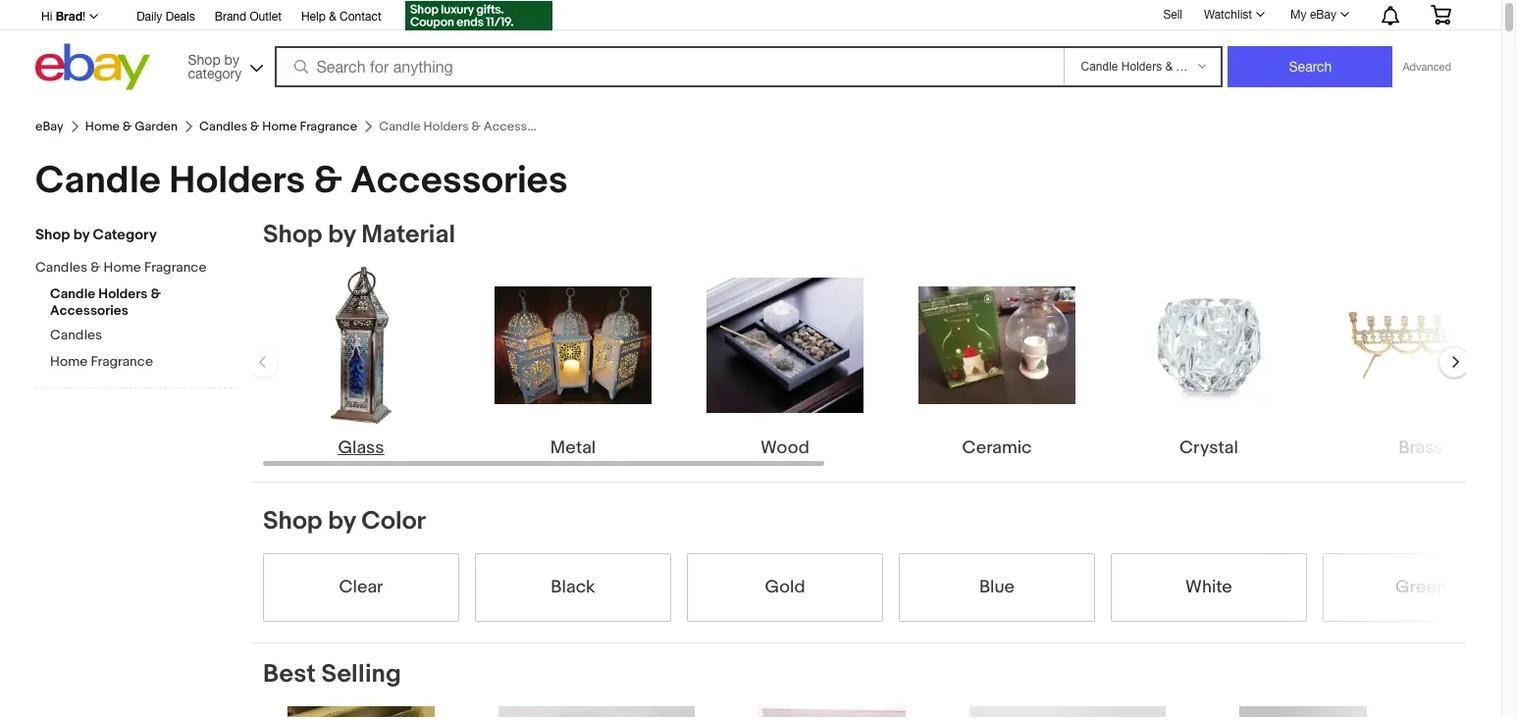 Task type: describe. For each thing, give the bounding box(es) containing it.
brass
[[1399, 438, 1443, 459]]

no flame 6-1/2-inch-by-7-inch electric candle warmer image
[[287, 707, 435, 717]]

ebay inside account navigation
[[1310, 8, 1337, 22]]

shop for shop by material
[[263, 220, 322, 250]]

candle inside candles & home fragrance candle holders & accessories candles home fragrance
[[50, 286, 95, 302]]

candles link
[[50, 327, 237, 345]]

black link
[[475, 554, 671, 622]]

by for material
[[328, 220, 356, 250]]

crystal image
[[1131, 267, 1288, 424]]

set of 2 marble taper holders white - threshold image
[[970, 707, 1166, 717]]

fragrance for candles & home fragrance candle holders & accessories candles home fragrance
[[144, 259, 207, 276]]

watchlist link
[[1193, 3, 1274, 26]]

brass image
[[1343, 304, 1500, 387]]

shop by category button
[[179, 44, 267, 86]]

& up candles 'link'
[[151, 286, 161, 302]]

2 vertical spatial fragrance
[[91, 353, 153, 370]]

fragrance for candles & home fragrance
[[300, 119, 357, 134]]

contact
[[340, 10, 382, 24]]

by for category
[[73, 226, 89, 244]]

hi brad !
[[41, 9, 86, 24]]

black
[[551, 577, 595, 599]]

yankee candle green plaid votive holder image
[[499, 707, 695, 717]]

clear link
[[263, 554, 459, 622]]

0 horizontal spatial ebay
[[35, 119, 63, 134]]

Search for anything text field
[[277, 48, 1060, 85]]

daily
[[137, 10, 162, 24]]

my
[[1291, 8, 1307, 22]]

your shopping cart image
[[1430, 5, 1453, 25]]

home down category at the left top of the page
[[104, 259, 141, 276]]

home & garden link
[[85, 119, 178, 134]]

home up candle holders & accessories
[[262, 119, 297, 134]]

brad
[[56, 9, 82, 24]]

candles & home fragrance candle holders & accessories candles home fragrance
[[35, 259, 207, 370]]

clear
[[339, 577, 383, 599]]

none submit inside the shop by category banner
[[1228, 46, 1393, 87]]

ebay link
[[35, 119, 63, 134]]

accessories inside candles & home fragrance candle holders & accessories candles home fragrance
[[50, 302, 128, 319]]

deals
[[166, 10, 195, 24]]

shop by color
[[263, 506, 426, 537]]

home fragrance link
[[50, 353, 237, 372]]

help & contact
[[301, 10, 382, 24]]

category
[[188, 65, 242, 81]]

& for home & garden
[[123, 119, 132, 134]]

mainstays green retro christmas tree electric wax warmer 6" " image
[[759, 707, 906, 717]]

wood link
[[687, 267, 883, 461]]

shop by category
[[188, 52, 242, 81]]

my ebay
[[1291, 8, 1337, 22]]

brass link
[[1323, 267, 1516, 461]]

brand outlet
[[215, 10, 282, 24]]

candles for candles & home fragrance
[[199, 119, 248, 134]]

0 vertical spatial accessories
[[351, 158, 568, 204]]

shop by category
[[35, 226, 157, 244]]

shop for shop by category
[[188, 52, 221, 67]]

blue
[[979, 577, 1015, 599]]

outlet
[[250, 10, 282, 24]]

best selling
[[263, 660, 401, 690]]

shop by category banner
[[30, 0, 1466, 95]]

wood image
[[707, 278, 864, 413]]

candles & home fragrance
[[199, 119, 357, 134]]

color
[[361, 506, 426, 537]]

sell link
[[1155, 7, 1191, 21]]

home right ebay link
[[85, 119, 120, 134]]

help & contact link
[[301, 7, 382, 28]]

0 vertical spatial candle
[[35, 158, 161, 204]]

main content containing shop by material
[[247, 220, 1516, 717]]

blue link
[[899, 554, 1095, 622]]

home & garden
[[85, 119, 178, 134]]

my ebay link
[[1280, 3, 1358, 26]]

by for color
[[328, 506, 356, 537]]

1 horizontal spatial holders
[[169, 158, 305, 204]]

& up shop by material
[[314, 158, 342, 204]]

home down candles 'link'
[[50, 353, 88, 370]]

garden
[[135, 119, 178, 134]]

candles for candles & home fragrance candle holders & accessories candles home fragrance
[[35, 259, 88, 276]]



Task type: vqa. For each thing, say whether or not it's contained in the screenshot.
fragrance related to Candles & Home Fragrance
yes



Task type: locate. For each thing, give the bounding box(es) containing it.
0 vertical spatial fragrance
[[300, 119, 357, 134]]

selling
[[321, 660, 401, 690]]

ceramic link
[[899, 267, 1095, 461]]

& for candles & home fragrance candle holders & accessories candles home fragrance
[[91, 259, 101, 276]]

by for category
[[224, 52, 239, 67]]

by left color
[[328, 506, 356, 537]]

glass link
[[263, 267, 459, 461]]

by inside shop by category
[[224, 52, 239, 67]]

white link
[[1111, 554, 1307, 622]]

shop for shop by category
[[35, 226, 70, 244]]

best
[[263, 660, 316, 690]]

accessories up material
[[351, 158, 568, 204]]

shop down candle holders & accessories
[[263, 220, 322, 250]]

candles & home fragrance link down category at the left top of the page
[[35, 259, 222, 278]]

0 horizontal spatial accessories
[[50, 302, 128, 319]]

fragrance
[[300, 119, 357, 134], [144, 259, 207, 276], [91, 353, 153, 370]]

1 horizontal spatial ebay
[[1310, 8, 1337, 22]]

biedermann & sons votive rubber gaskets for peg candle holders 6 packs of 10 image
[[1239, 707, 1368, 717]]

advanced
[[1403, 61, 1452, 73]]

& right help
[[329, 10, 336, 24]]

!
[[82, 10, 86, 24]]

None submit
[[1228, 46, 1393, 87]]

candle
[[35, 158, 161, 204], [50, 286, 95, 302]]

sell
[[1163, 7, 1183, 21]]

shop down the deals
[[188, 52, 221, 67]]

candles down shop by category
[[35, 259, 88, 276]]

holders up candles 'link'
[[98, 286, 148, 302]]

holders inside candles & home fragrance candle holders & accessories candles home fragrance
[[98, 286, 148, 302]]

accessories up candles 'link'
[[50, 302, 128, 319]]

& for help & contact
[[329, 10, 336, 24]]

ceramic image
[[919, 286, 1076, 404]]

0 vertical spatial candles
[[199, 119, 248, 134]]

ebay left home & garden
[[35, 119, 63, 134]]

account navigation
[[30, 0, 1466, 33]]

glass
[[338, 438, 384, 459]]

green
[[1396, 577, 1447, 599]]

material
[[361, 220, 455, 250]]

advanced link
[[1393, 47, 1461, 86]]

hi
[[41, 10, 52, 24]]

shop inside shop by category
[[188, 52, 221, 67]]

2 vertical spatial candles
[[50, 327, 102, 344]]

brand outlet link
[[215, 7, 282, 28]]

& down shop by category dropdown button
[[250, 119, 260, 134]]

1 vertical spatial accessories
[[50, 302, 128, 319]]

0 horizontal spatial holders
[[98, 286, 148, 302]]

wood
[[761, 438, 810, 459]]

by left category at the left top of the page
[[73, 226, 89, 244]]

ebay right my
[[1310, 8, 1337, 22]]

candle up shop by category
[[35, 158, 161, 204]]

1 vertical spatial candles & home fragrance link
[[35, 259, 222, 278]]

daily deals
[[137, 10, 195, 24]]

watchlist
[[1204, 8, 1252, 22]]

shop for shop by color
[[263, 506, 322, 537]]

metal image
[[495, 286, 652, 404]]

help
[[301, 10, 326, 24]]

white
[[1186, 577, 1233, 599]]

candles up home fragrance link at the left of the page
[[50, 327, 102, 344]]

shop up clear link
[[263, 506, 322, 537]]

glass image
[[283, 267, 440, 424]]

&
[[329, 10, 336, 24], [123, 119, 132, 134], [250, 119, 260, 134], [314, 158, 342, 204], [91, 259, 101, 276], [151, 286, 161, 302]]

1 vertical spatial candle
[[50, 286, 95, 302]]

candles & home fragrance link
[[199, 119, 357, 134], [35, 259, 222, 278]]

crystal link
[[1111, 267, 1307, 461]]

by down brand
[[224, 52, 239, 67]]

0 vertical spatial candles & home fragrance link
[[199, 119, 357, 134]]

get the coupon image
[[405, 1, 552, 30]]

shop by material
[[263, 220, 455, 250]]

main content
[[247, 220, 1516, 717]]

accessories
[[351, 158, 568, 204], [50, 302, 128, 319]]

by left material
[[328, 220, 356, 250]]

home
[[85, 119, 120, 134], [262, 119, 297, 134], [104, 259, 141, 276], [50, 353, 88, 370]]

holders down candles & home fragrance
[[169, 158, 305, 204]]

fragrance down category at the left top of the page
[[144, 259, 207, 276]]

fragrance down candles 'link'
[[91, 353, 153, 370]]

1 horizontal spatial accessories
[[351, 158, 568, 204]]

candles & home fragrance link up candle holders & accessories
[[199, 119, 357, 134]]

& inside account navigation
[[329, 10, 336, 24]]

green link
[[1323, 554, 1516, 622]]

ceramic
[[962, 438, 1032, 459]]

category
[[93, 226, 157, 244]]

crystal
[[1180, 438, 1238, 459]]

ebay
[[1310, 8, 1337, 22], [35, 119, 63, 134]]

candle holders & accessories
[[35, 158, 568, 204]]

metal link
[[475, 267, 671, 461]]

candles down category
[[199, 119, 248, 134]]

& for candles & home fragrance
[[250, 119, 260, 134]]

gold link
[[687, 554, 883, 622]]

fragrance up candle holders & accessories
[[300, 119, 357, 134]]

& left garden
[[123, 119, 132, 134]]

daily deals link
[[137, 7, 195, 28]]

metal
[[550, 438, 596, 459]]

1 vertical spatial ebay
[[35, 119, 63, 134]]

candle down shop by category
[[50, 286, 95, 302]]

deco 79 50237 metal candelabra 19" x 61" image
[[1451, 707, 1516, 717]]

candles
[[199, 119, 248, 134], [35, 259, 88, 276], [50, 327, 102, 344]]

shop left category at the left top of the page
[[35, 226, 70, 244]]

holders
[[169, 158, 305, 204], [98, 286, 148, 302]]

by
[[224, 52, 239, 67], [328, 220, 356, 250], [73, 226, 89, 244], [328, 506, 356, 537]]

1 vertical spatial fragrance
[[144, 259, 207, 276]]

shop
[[188, 52, 221, 67], [263, 220, 322, 250], [35, 226, 70, 244], [263, 506, 322, 537]]

1 vertical spatial holders
[[98, 286, 148, 302]]

& down shop by category
[[91, 259, 101, 276]]

0 vertical spatial ebay
[[1310, 8, 1337, 22]]

brand
[[215, 10, 246, 24]]

gold
[[765, 577, 805, 599]]

1 vertical spatial candles
[[35, 259, 88, 276]]

0 vertical spatial holders
[[169, 158, 305, 204]]



